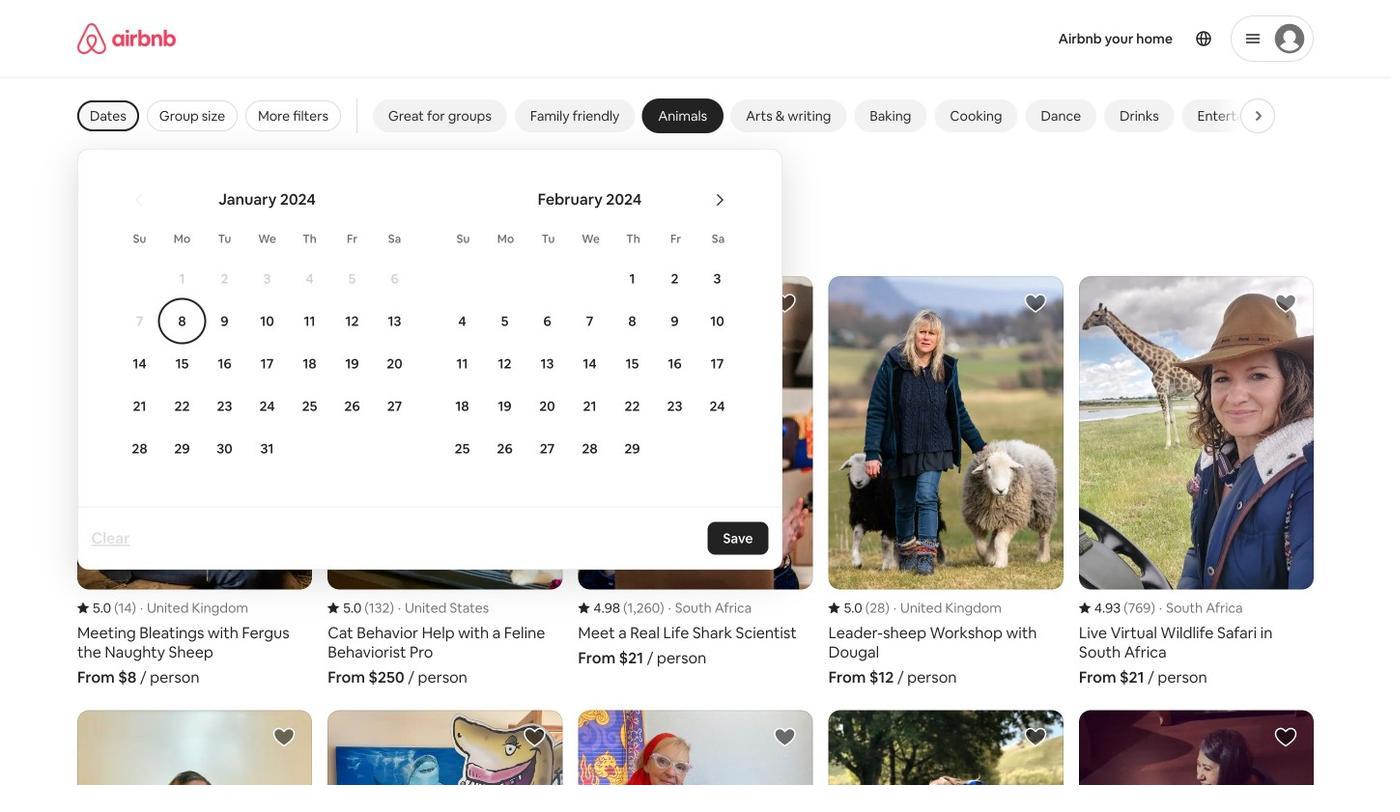 Task type: describe. For each thing, give the bounding box(es) containing it.
cooking element
[[950, 107, 1002, 125]]

cat behavior help with a feline behaviorist pro group
[[328, 276, 563, 687]]

save this experience image inside leader-sheep workshop with dougal 'group'
[[1024, 292, 1047, 315]]

calendar application
[[97, 169, 1391, 513]]

rating 5.0 out of 5; 132 reviews image
[[328, 599, 394, 617]]

entertainment element
[[1198, 107, 1288, 125]]

great for groups element
[[388, 107, 492, 125]]

live virtual wildlife safari in south africa group
[[1079, 276, 1314, 687]]

baking element
[[870, 107, 911, 125]]

dance element
[[1041, 107, 1081, 125]]

save this experience image inside cat behavior help with a feline behaviorist pro group
[[523, 292, 546, 315]]

arts & writing element
[[746, 107, 831, 125]]

meet a real life shark scientist group
[[578, 276, 813, 668]]

rating 5.0 out of 5; 28 reviews image
[[829, 599, 890, 617]]



Task type: locate. For each thing, give the bounding box(es) containing it.
rating 4.98 out of 5; 1,260 reviews image
[[578, 599, 664, 617]]

family friendly element
[[530, 107, 620, 125]]

rating 4.93 out of 5; 769 reviews image
[[1079, 599, 1155, 617]]

meeting bleatings 
  with fergus the naughty sheep group
[[77, 276, 312, 687]]

save this experience image
[[523, 292, 546, 315], [1024, 292, 1047, 315], [273, 726, 296, 749], [1274, 726, 1297, 749]]

save this experience image
[[273, 292, 296, 315], [773, 292, 797, 315], [1274, 292, 1297, 315], [523, 726, 546, 749], [773, 726, 797, 749], [1024, 726, 1047, 749]]

drinks element
[[1120, 107, 1159, 125]]

rating 5.0 out of 5; 14 reviews image
[[77, 599, 136, 617]]

profile element
[[864, 0, 1314, 77]]

leader-sheep workshop with dougal group
[[829, 276, 1063, 687]]

animals element
[[658, 107, 707, 125]]



Task type: vqa. For each thing, say whether or not it's contained in the screenshot.
Czech koruna CZK – Kč on the left
no



